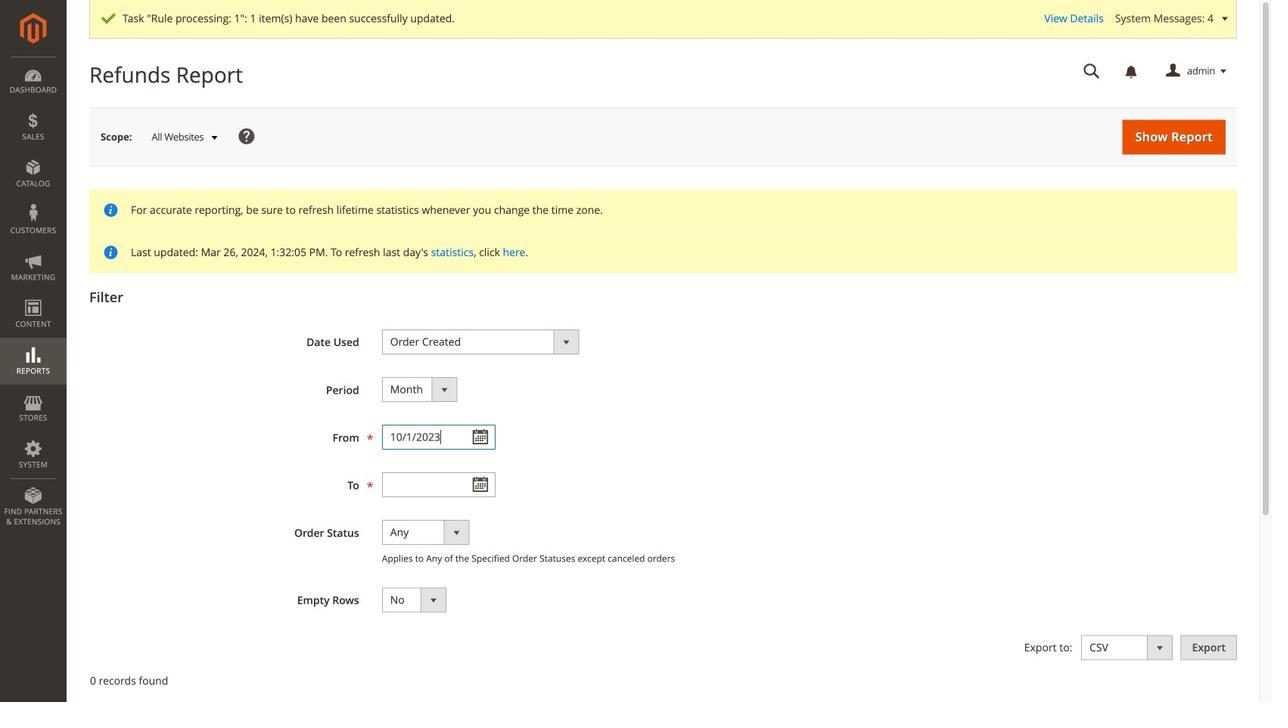 Task type: locate. For each thing, give the bounding box(es) containing it.
magento admin panel image
[[20, 13, 47, 44]]

menu bar
[[0, 57, 67, 535]]

None text field
[[1073, 58, 1111, 85], [382, 425, 495, 450], [382, 473, 495, 498], [1073, 58, 1111, 85], [382, 425, 495, 450], [382, 473, 495, 498]]



